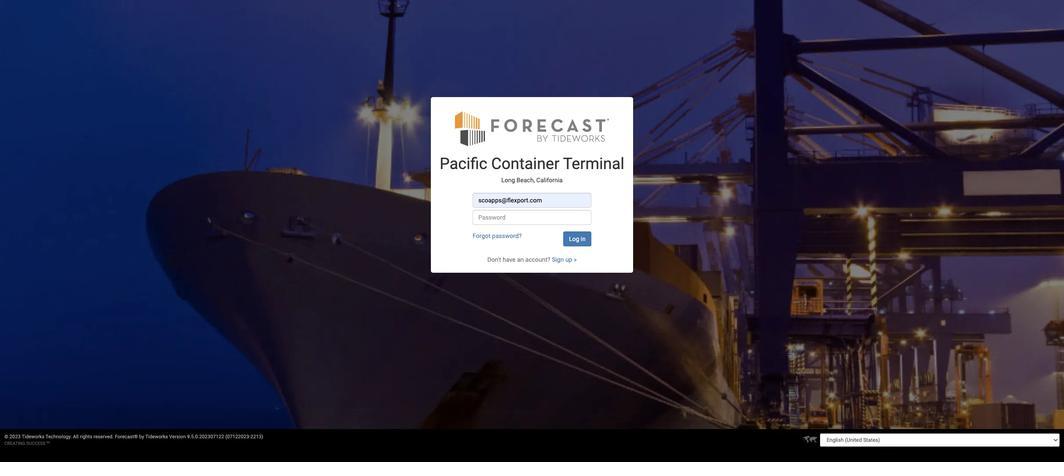 Task type: vqa. For each thing, say whether or not it's contained in the screenshot.
third Receiving from left
no



Task type: locate. For each thing, give the bounding box(es) containing it.
tideworks
[[22, 435, 44, 440], [145, 435, 168, 440]]

success
[[26, 442, 45, 446]]

2213)
[[251, 435, 263, 440]]

»
[[574, 256, 577, 263]]

have
[[503, 256, 516, 263]]

long
[[502, 177, 515, 184]]

tideworks right "by"
[[145, 435, 168, 440]]

technology.
[[46, 435, 72, 440]]

all
[[73, 435, 79, 440]]

tideworks up success
[[22, 435, 44, 440]]

2023
[[9, 435, 21, 440]]

0 horizontal spatial tideworks
[[22, 435, 44, 440]]

2 tideworks from the left
[[145, 435, 168, 440]]

© 2023 tideworks technology. all rights reserved. forecast® by tideworks version 9.5.0.202307122 (07122023-2213) creating success ℠
[[4, 435, 263, 446]]

beach,
[[517, 177, 535, 184]]

forecast®
[[115, 435, 138, 440]]

9.5.0.202307122
[[187, 435, 224, 440]]

terminal
[[563, 155, 625, 173]]

forecast® by tideworks image
[[455, 110, 609, 147]]

forgot password? log in
[[473, 233, 586, 243]]

℠
[[46, 442, 50, 446]]

an
[[517, 256, 524, 263]]

(07122023-
[[225, 435, 251, 440]]

1 horizontal spatial tideworks
[[145, 435, 168, 440]]

password?
[[492, 233, 522, 240]]

forgot
[[473, 233, 491, 240]]

in
[[581, 236, 586, 243]]

by
[[139, 435, 144, 440]]

©
[[4, 435, 8, 440]]



Task type: describe. For each thing, give the bounding box(es) containing it.
pacific
[[440, 155, 488, 173]]

Email or username text field
[[473, 193, 592, 208]]

version
[[169, 435, 186, 440]]

california
[[537, 177, 563, 184]]

sign
[[552, 256, 564, 263]]

1 tideworks from the left
[[22, 435, 44, 440]]

don't
[[488, 256, 501, 263]]

log in button
[[563, 232, 592, 247]]

container
[[491, 155, 560, 173]]

forgot password? link
[[473, 233, 522, 240]]

creating
[[4, 442, 25, 446]]

rights
[[80, 435, 92, 440]]

up
[[566, 256, 572, 263]]

don't have an account? sign up »
[[488, 256, 577, 263]]

sign up » link
[[552, 256, 577, 263]]

account?
[[525, 256, 551, 263]]

reserved.
[[94, 435, 114, 440]]

log
[[569, 236, 579, 243]]

pacific container terminal long beach, california
[[440, 155, 625, 184]]

Password password field
[[473, 210, 592, 225]]



